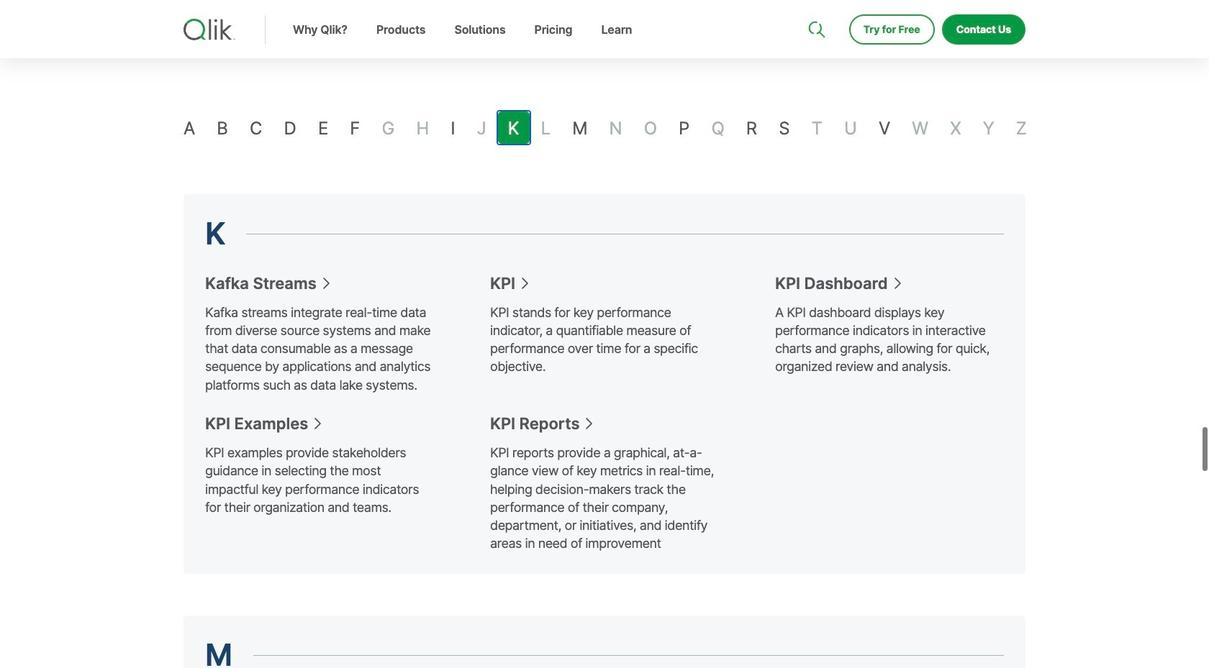 Task type: describe. For each thing, give the bounding box(es) containing it.
support image
[[810, 0, 821, 12]]

company image
[[893, 0, 905, 12]]



Task type: locate. For each thing, give the bounding box(es) containing it.
qlik image
[[184, 19, 235, 40]]

login image
[[980, 0, 991, 12]]



Task type: vqa. For each thing, say whether or not it's contained in the screenshot.
Company "icon"
yes



